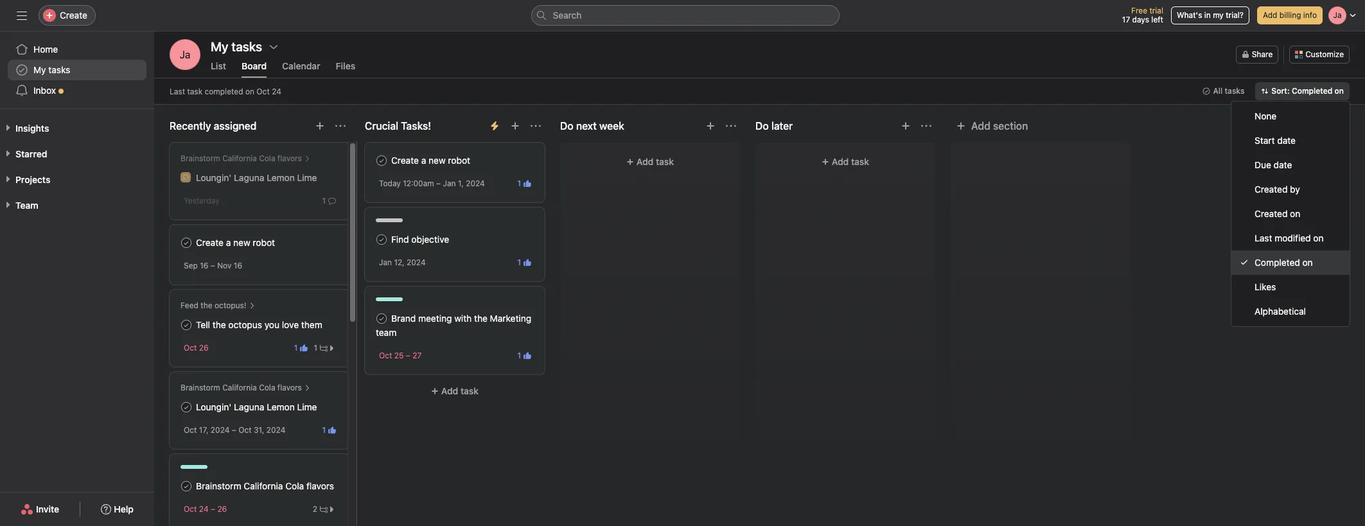 Task type: describe. For each thing, give the bounding box(es) containing it.
1 vertical spatial brainstorm
[[181, 383, 220, 393]]

completed image for completed checkbox on top of sep
[[179, 235, 194, 251]]

2 lemon from the top
[[267, 402, 295, 412]]

created for created by
[[1255, 184, 1288, 195]]

search
[[553, 10, 582, 21]]

on inside radio item
[[1303, 257, 1313, 268]]

2024 right 17,
[[211, 425, 230, 435]]

all tasks button
[[1197, 82, 1250, 100]]

0 vertical spatial brainstorm california cola flavors
[[181, 154, 302, 163]]

2 button
[[310, 503, 339, 516]]

0 horizontal spatial add task button
[[365, 380, 545, 403]]

free
[[1131, 6, 1147, 15]]

– for 27
[[406, 351, 410, 360]]

global element
[[0, 31, 154, 109]]

sort: completed on
[[1272, 86, 1344, 96]]

1 vertical spatial jan
[[379, 258, 392, 267]]

do next week
[[560, 120, 624, 132]]

oct for oct 26
[[184, 343, 197, 353]]

add billing info button
[[1257, 6, 1323, 24]]

2024 right 31,
[[266, 425, 285, 435]]

yesterday
[[184, 196, 220, 206]]

1 vertical spatial california
[[222, 383, 257, 393]]

0 horizontal spatial 24
[[199, 504, 209, 514]]

created on
[[1255, 208, 1301, 219]]

date for due date
[[1274, 159, 1292, 170]]

home
[[33, 44, 58, 55]]

tell
[[196, 319, 210, 330]]

list link
[[211, 60, 226, 78]]

completed checkbox up team
[[374, 311, 389, 326]]

sep
[[184, 261, 198, 270]]

rules for crucial tasks! image
[[490, 121, 500, 131]]

jan 12, 2024 button
[[379, 258, 426, 267]]

1,
[[458, 179, 464, 188]]

due
[[1255, 159, 1271, 170]]

2024 right the 1,
[[466, 179, 485, 188]]

tasks for my tasks
[[48, 64, 70, 75]]

yesterday button
[[184, 196, 220, 206]]

2024 right the 12,
[[407, 258, 426, 267]]

start date
[[1255, 135, 1296, 146]]

you
[[264, 319, 279, 330]]

1 laguna from the top
[[234, 172, 264, 183]]

files
[[336, 60, 355, 71]]

oct 24 – 26
[[184, 504, 227, 514]]

completed
[[205, 86, 243, 96]]

1 vertical spatial brainstorm california cola flavors
[[181, 383, 302, 393]]

add billing info
[[1263, 10, 1317, 20]]

crucial tasks!
[[365, 120, 431, 132]]

board
[[242, 60, 267, 71]]

create for completed checkbox on top of sep
[[196, 237, 224, 248]]

on inside dropdown button
[[1335, 86, 1344, 96]]

completed image for completed checkbox on top of today at top
[[374, 153, 389, 168]]

by
[[1290, 184, 1300, 195]]

share
[[1252, 49, 1273, 59]]

0 vertical spatial brainstorm
[[181, 154, 220, 163]]

add inside add section button
[[971, 120, 991, 132]]

next week
[[576, 120, 624, 132]]

0 horizontal spatial new
[[233, 237, 250, 248]]

show options image
[[269, 42, 279, 52]]

– for nov
[[211, 261, 215, 270]]

1 loungin' from the top
[[196, 172, 232, 183]]

meeting
[[418, 313, 452, 324]]

add task image for recently assigned
[[315, 121, 325, 131]]

oct 26 button
[[184, 343, 209, 353]]

completed image for completed checkbox above team
[[374, 311, 389, 326]]

task for leftmost add task 'button'
[[461, 385, 479, 396]]

1 horizontal spatial 26
[[217, 504, 227, 514]]

oct for oct 24 – 26
[[184, 504, 197, 514]]

last for last task completed on oct 24
[[170, 86, 185, 96]]

customize button
[[1290, 46, 1350, 64]]

info
[[1303, 10, 1317, 20]]

1 horizontal spatial jan
[[443, 179, 456, 188]]

find objective
[[391, 234, 449, 245]]

trial
[[1150, 6, 1163, 15]]

1 vertical spatial flavors
[[277, 383, 302, 393]]

more section actions image for do next week
[[726, 121, 736, 131]]

create inside popup button
[[60, 10, 87, 21]]

oct for oct 25 – 27
[[379, 351, 392, 360]]

add task image for do next week
[[705, 121, 716, 131]]

completed on
[[1255, 257, 1313, 268]]

add task for do later
[[832, 156, 869, 167]]

1 lime from the top
[[297, 172, 317, 183]]

0 vertical spatial california
[[222, 154, 257, 163]]

add section button
[[951, 114, 1033, 137]]

in
[[1205, 10, 1211, 20]]

trial?
[[1226, 10, 1244, 20]]

completed checkbox left tell at the left of the page
[[179, 317, 194, 333]]

section
[[993, 120, 1028, 132]]

marketing
[[490, 313, 531, 324]]

insights button
[[0, 122, 49, 135]]

completed image for completed checkbox left of find
[[374, 232, 389, 247]]

invite button
[[12, 498, 68, 521]]

starred
[[15, 148, 47, 159]]

team
[[376, 327, 397, 338]]

the for tell the octopus you love them
[[213, 319, 226, 330]]

0 horizontal spatial add task
[[441, 385, 479, 396]]

ja
[[180, 49, 190, 60]]

31,
[[254, 425, 264, 435]]

what's in my trial? button
[[1171, 6, 1250, 24]]

completed checkbox up today at top
[[374, 153, 389, 168]]

12:00am
[[403, 179, 434, 188]]

add inside add billing info button
[[1263, 10, 1278, 20]]

last modified on
[[1255, 233, 1324, 243]]

the for feed the octopus!
[[201, 301, 212, 310]]

oct 17, 2024 – oct 31, 2024
[[184, 425, 285, 435]]

date for start date
[[1277, 135, 1296, 146]]

nov
[[217, 261, 232, 270]]

27
[[413, 351, 422, 360]]

starred button
[[0, 148, 47, 161]]

them
[[301, 319, 322, 330]]

billing
[[1280, 10, 1301, 20]]

octopus
[[228, 319, 262, 330]]

team
[[15, 200, 38, 211]]

tell the octopus you love them
[[196, 319, 322, 330]]

sort: completed on button
[[1256, 82, 1350, 100]]

team button
[[0, 199, 38, 212]]

start
[[1255, 135, 1275, 146]]

all
[[1213, 86, 1223, 96]]

my tasks
[[211, 39, 262, 54]]

task for add task 'button' associated with do later
[[851, 156, 869, 167]]

create button
[[39, 5, 96, 26]]

2 vertical spatial california
[[244, 481, 283, 491]]

likes
[[1255, 281, 1276, 292]]

more section actions image for recently assigned
[[335, 121, 346, 131]]

2 vertical spatial brainstorm
[[196, 481, 241, 491]]

sort:
[[1272, 86, 1290, 96]]

0 vertical spatial cola
[[259, 154, 275, 163]]

due date
[[1255, 159, 1292, 170]]

octopus!
[[215, 301, 246, 310]]



Task type: vqa. For each thing, say whether or not it's contained in the screenshot.
by
yes



Task type: locate. For each thing, give the bounding box(es) containing it.
created left by
[[1255, 184, 1288, 195]]

1 loungin' laguna lemon lime from the top
[[196, 172, 317, 183]]

tasks for all tasks
[[1225, 86, 1245, 96]]

add
[[1263, 10, 1278, 20], [971, 120, 991, 132], [637, 156, 654, 167], [832, 156, 849, 167], [441, 385, 458, 396]]

1 vertical spatial robot
[[253, 237, 275, 248]]

tasks inside 'global' element
[[48, 64, 70, 75]]

brainstorm up changes requested image
[[181, 154, 220, 163]]

1 vertical spatial tasks
[[1225, 86, 1245, 96]]

oct 25 – 27
[[379, 351, 422, 360]]

completed image up team
[[374, 311, 389, 326]]

1 horizontal spatial a
[[421, 155, 426, 166]]

insights
[[15, 123, 49, 134]]

create a new robot up nov
[[196, 237, 275, 248]]

feed the octopus!
[[181, 301, 246, 310]]

search list box
[[531, 5, 839, 26]]

0 vertical spatial date
[[1277, 135, 1296, 146]]

1 vertical spatial loungin'
[[196, 402, 232, 412]]

created for created on
[[1255, 208, 1288, 219]]

add task image
[[510, 121, 520, 131], [901, 121, 911, 131]]

1 vertical spatial last
[[1255, 233, 1272, 243]]

lemon
[[267, 172, 295, 183], [267, 402, 295, 412]]

loungin' up 17,
[[196, 402, 232, 412]]

create up the home link
[[60, 10, 87, 21]]

1 vertical spatial created
[[1255, 208, 1288, 219]]

completed checkbox up oct 17, 2024 – oct 31, 2024
[[179, 400, 194, 415]]

hide sidebar image
[[17, 10, 27, 21]]

add task for do next week
[[637, 156, 674, 167]]

the right tell at the left of the page
[[213, 319, 226, 330]]

created down created by
[[1255, 208, 1288, 219]]

1 completed checkbox from the top
[[179, 400, 194, 415]]

1 vertical spatial new
[[233, 237, 250, 248]]

2 created from the top
[[1255, 208, 1288, 219]]

on right modified
[[1313, 233, 1324, 243]]

oct
[[257, 86, 270, 96], [184, 343, 197, 353], [379, 351, 392, 360], [184, 425, 197, 435], [238, 425, 252, 435], [184, 504, 197, 514]]

new up sep 16 – nov 16
[[233, 237, 250, 248]]

0 vertical spatial last
[[170, 86, 185, 96]]

my
[[33, 64, 46, 75]]

on down 'customize' on the right of page
[[1335, 86, 1344, 96]]

1 vertical spatial lime
[[297, 402, 317, 412]]

1 lemon from the top
[[267, 172, 295, 183]]

robot for completed checkbox on top of today at top
[[448, 155, 470, 166]]

1 horizontal spatial create a new robot
[[391, 155, 470, 166]]

add task image down calendar link
[[315, 121, 325, 131]]

1 horizontal spatial add task
[[637, 156, 674, 167]]

the inside brand meeting with the marketing team
[[474, 313, 488, 324]]

the right with
[[474, 313, 488, 324]]

0 horizontal spatial create
[[60, 10, 87, 21]]

completed image
[[374, 153, 389, 168], [374, 232, 389, 247], [179, 235, 194, 251], [374, 311, 389, 326], [179, 400, 194, 415]]

1 horizontal spatial new
[[429, 155, 446, 166]]

help button
[[93, 498, 142, 521]]

12,
[[394, 258, 405, 267]]

1 horizontal spatial add task image
[[901, 121, 911, 131]]

add task image left do later
[[705, 121, 716, 131]]

0 vertical spatial completed checkbox
[[179, 400, 194, 415]]

2 completed checkbox from the top
[[179, 479, 194, 494]]

1 horizontal spatial 16
[[234, 261, 242, 270]]

modified
[[1275, 233, 1311, 243]]

tasks inside dropdown button
[[1225, 86, 1245, 96]]

on down "board" link
[[245, 86, 254, 96]]

on down by
[[1290, 208, 1301, 219]]

the
[[201, 301, 212, 310], [474, 313, 488, 324], [213, 319, 226, 330]]

0 horizontal spatial 26
[[199, 343, 209, 353]]

2
[[313, 504, 317, 514]]

add task image
[[315, 121, 325, 131], [705, 121, 716, 131]]

3 more section actions image from the left
[[921, 121, 932, 131]]

completed image for completed option associated with loungin'
[[179, 400, 194, 415]]

brainstorm california cola flavors up oct 17, 2024 – oct 31, 2024
[[181, 383, 302, 393]]

more section actions image
[[531, 121, 541, 131]]

completed down last modified on
[[1255, 257, 1300, 268]]

create for completed checkbox on top of today at top
[[391, 155, 419, 166]]

2 16 from the left
[[234, 261, 242, 270]]

1 16 from the left
[[200, 261, 208, 270]]

0 horizontal spatial tasks
[[48, 64, 70, 75]]

0 vertical spatial robot
[[448, 155, 470, 166]]

tasks right my
[[48, 64, 70, 75]]

completed inside dropdown button
[[1292, 86, 1333, 96]]

last
[[170, 86, 185, 96], [1255, 233, 1272, 243]]

create a new robot
[[391, 155, 470, 166], [196, 237, 275, 248]]

cola
[[259, 154, 275, 163], [259, 383, 275, 393], [285, 481, 304, 491]]

2 horizontal spatial more section actions image
[[921, 121, 932, 131]]

a up nov
[[226, 237, 231, 248]]

help
[[114, 504, 134, 515]]

recently assigned
[[170, 120, 257, 132]]

0 horizontal spatial create a new robot
[[196, 237, 275, 248]]

16 right nov
[[234, 261, 242, 270]]

flavors
[[277, 154, 302, 163], [277, 383, 302, 393], [306, 481, 334, 491]]

Completed checkbox
[[179, 400, 194, 415], [179, 479, 194, 494]]

2 completed image from the top
[[179, 479, 194, 494]]

jan left the 1,
[[443, 179, 456, 188]]

date
[[1277, 135, 1296, 146], [1274, 159, 1292, 170]]

laguna
[[234, 172, 264, 183], [234, 402, 264, 412]]

board link
[[242, 60, 267, 78]]

0 horizontal spatial a
[[226, 237, 231, 248]]

do later
[[756, 120, 793, 132]]

today
[[379, 179, 401, 188]]

completed checkbox for brainstorm
[[179, 479, 194, 494]]

add task button for do later
[[763, 150, 928, 173]]

last down created on
[[1255, 233, 1272, 243]]

0 vertical spatial lime
[[297, 172, 317, 183]]

2 vertical spatial brainstorm california cola flavors
[[196, 481, 334, 491]]

my tasks
[[33, 64, 70, 75]]

more section actions image
[[335, 121, 346, 131], [726, 121, 736, 131], [921, 121, 932, 131]]

brainstorm up "oct 24 – 26"
[[196, 481, 241, 491]]

0 horizontal spatial 16
[[200, 261, 208, 270]]

0 vertical spatial created
[[1255, 184, 1288, 195]]

all tasks
[[1213, 86, 1245, 96]]

1 horizontal spatial last
[[1255, 233, 1272, 243]]

free trial 17 days left
[[1122, 6, 1163, 24]]

completed image
[[179, 317, 194, 333], [179, 479, 194, 494]]

2 vertical spatial flavors
[[306, 481, 334, 491]]

1 completed image from the top
[[179, 317, 194, 333]]

alphabetical
[[1255, 306, 1306, 317]]

california down 31,
[[244, 481, 283, 491]]

2 horizontal spatial create
[[391, 155, 419, 166]]

customize
[[1306, 49, 1344, 59]]

ja button
[[170, 39, 200, 70]]

1 add task image from the left
[[510, 121, 520, 131]]

new up today 12:00am – jan 1, 2024 on the top left
[[429, 155, 446, 166]]

create a new robot up today 12:00am – jan 1, 2024 on the top left
[[391, 155, 470, 166]]

completed image left find
[[374, 232, 389, 247]]

1 vertical spatial completed image
[[179, 479, 194, 494]]

completed image up "oct 24 – 26"
[[179, 479, 194, 494]]

0 vertical spatial 26
[[199, 343, 209, 353]]

california up oct 17, 2024 – oct 31, 2024
[[222, 383, 257, 393]]

jan 12, 2024
[[379, 258, 426, 267]]

last down ja button
[[170, 86, 185, 96]]

none
[[1255, 111, 1277, 121]]

0 vertical spatial tasks
[[48, 64, 70, 75]]

california down 'recently assigned'
[[222, 154, 257, 163]]

0 horizontal spatial last
[[170, 86, 185, 96]]

0 vertical spatial loungin' laguna lemon lime
[[196, 172, 317, 183]]

today 12:00am – jan 1, 2024
[[379, 179, 485, 188]]

jan left the 12,
[[379, 258, 392, 267]]

0 vertical spatial loungin'
[[196, 172, 232, 183]]

2 vertical spatial create
[[196, 237, 224, 248]]

changes requested image
[[181, 172, 191, 182]]

1 vertical spatial date
[[1274, 159, 1292, 170]]

1 vertical spatial 24
[[199, 504, 209, 514]]

files link
[[336, 60, 355, 78]]

loungin' up yesterday button
[[196, 172, 232, 183]]

0 vertical spatial create
[[60, 10, 87, 21]]

completed image for tell
[[179, 317, 194, 333]]

0 horizontal spatial more section actions image
[[335, 121, 346, 131]]

–
[[436, 179, 441, 188], [211, 261, 215, 270], [406, 351, 410, 360], [232, 425, 236, 435], [211, 504, 215, 514]]

0 vertical spatial lemon
[[267, 172, 295, 183]]

1 horizontal spatial add task button
[[568, 150, 732, 173]]

2024
[[466, 179, 485, 188], [407, 258, 426, 267], [211, 425, 230, 435], [266, 425, 285, 435]]

1 horizontal spatial 24
[[272, 86, 281, 96]]

laguna down 'recently assigned'
[[234, 172, 264, 183]]

2 loungin' laguna lemon lime from the top
[[196, 402, 317, 412]]

brainstorm
[[181, 154, 220, 163], [181, 383, 220, 393], [196, 481, 241, 491]]

date right due
[[1274, 159, 1292, 170]]

the right feed
[[201, 301, 212, 310]]

completed checkbox up sep
[[179, 235, 194, 251]]

loungin' laguna lemon lime up yesterday button
[[196, 172, 317, 183]]

brand
[[391, 313, 416, 324]]

0 vertical spatial a
[[421, 155, 426, 166]]

0 horizontal spatial add task image
[[315, 121, 325, 131]]

objective
[[411, 234, 449, 245]]

find
[[391, 234, 409, 245]]

add task button
[[568, 150, 732, 173], [763, 150, 928, 173], [365, 380, 545, 403]]

2 horizontal spatial add task button
[[763, 150, 928, 173]]

what's
[[1177, 10, 1202, 20]]

0 vertical spatial completed
[[1292, 86, 1333, 96]]

on down modified
[[1303, 257, 1313, 268]]

date right start
[[1277, 135, 1296, 146]]

2 laguna from the top
[[234, 402, 264, 412]]

Completed checkbox
[[374, 153, 389, 168], [374, 232, 389, 247], [179, 235, 194, 251], [374, 311, 389, 326], [179, 317, 194, 333]]

1 horizontal spatial add task image
[[705, 121, 716, 131]]

0 vertical spatial 24
[[272, 86, 281, 96]]

completed on radio item
[[1232, 251, 1350, 275]]

0 vertical spatial completed image
[[179, 317, 194, 333]]

my
[[1213, 10, 1224, 20]]

2 add task image from the left
[[705, 121, 716, 131]]

laguna up 31,
[[234, 402, 264, 412]]

a up the 12:00am
[[421, 155, 426, 166]]

1 vertical spatial a
[[226, 237, 231, 248]]

completed checkbox for loungin'
[[179, 400, 194, 415]]

do
[[560, 120, 574, 132]]

tasks
[[48, 64, 70, 75], [1225, 86, 1245, 96]]

– for 26
[[211, 504, 215, 514]]

2 loungin' from the top
[[196, 402, 232, 412]]

completed inside radio item
[[1255, 257, 1300, 268]]

sep 16 – nov 16
[[184, 261, 242, 270]]

1 horizontal spatial more section actions image
[[726, 121, 736, 131]]

2 more section actions image from the left
[[726, 121, 736, 131]]

0 horizontal spatial add task image
[[510, 121, 520, 131]]

loungin'
[[196, 172, 232, 183], [196, 402, 232, 412]]

16 right sep
[[200, 261, 208, 270]]

brainstorm down oct 26 button
[[181, 383, 220, 393]]

what's in my trial?
[[1177, 10, 1244, 20]]

1 vertical spatial completed checkbox
[[179, 479, 194, 494]]

oct for oct 17, 2024 – oct 31, 2024
[[184, 425, 197, 435]]

completed checkbox left find
[[374, 232, 389, 247]]

brainstorm california cola flavors down 'recently assigned'
[[181, 154, 302, 163]]

oct 26
[[184, 343, 209, 353]]

days
[[1132, 15, 1149, 24]]

completed image up today at top
[[374, 153, 389, 168]]

1 vertical spatial create a new robot
[[196, 237, 275, 248]]

add task button for do next week
[[568, 150, 732, 173]]

0 vertical spatial create a new robot
[[391, 155, 470, 166]]

create up the 12:00am
[[391, 155, 419, 166]]

calendar link
[[282, 60, 320, 78]]

create
[[60, 10, 87, 21], [391, 155, 419, 166], [196, 237, 224, 248]]

completed image up sep
[[179, 235, 194, 251]]

created by
[[1255, 184, 1300, 195]]

2 vertical spatial cola
[[285, 481, 304, 491]]

1 vertical spatial cola
[[259, 383, 275, 393]]

completed image left tell at the left of the page
[[179, 317, 194, 333]]

brainstorm california cola flavors up 2
[[196, 481, 334, 491]]

completed image for brainstorm
[[179, 479, 194, 494]]

search button
[[531, 5, 839, 26]]

completed image up oct 17, 2024 – oct 31, 2024
[[179, 400, 194, 415]]

0 vertical spatial flavors
[[277, 154, 302, 163]]

1 vertical spatial completed
[[1255, 257, 1300, 268]]

1 vertical spatial create
[[391, 155, 419, 166]]

1 add task image from the left
[[315, 121, 325, 131]]

0 horizontal spatial jan
[[379, 258, 392, 267]]

robot for completed checkbox on top of sep
[[253, 237, 275, 248]]

1 vertical spatial laguna
[[234, 402, 264, 412]]

25
[[394, 351, 404, 360]]

2 horizontal spatial add task
[[832, 156, 869, 167]]

1 horizontal spatial robot
[[448, 155, 470, 166]]

inbox link
[[8, 80, 146, 101]]

1 button
[[515, 177, 534, 190], [320, 194, 339, 207], [515, 256, 534, 269], [292, 341, 311, 354], [311, 341, 339, 354], [515, 349, 534, 362], [320, 424, 339, 437]]

completed right sort:
[[1292, 86, 1333, 96]]

new
[[429, 155, 446, 166], [233, 237, 250, 248]]

more section actions image for do later
[[921, 121, 932, 131]]

1 more section actions image from the left
[[335, 121, 346, 131]]

1 vertical spatial lemon
[[267, 402, 295, 412]]

add section
[[971, 120, 1028, 132]]

last for last modified on
[[1255, 233, 1272, 243]]

create up sep 16 – nov 16
[[196, 237, 224, 248]]

loungin' laguna lemon lime up 31,
[[196, 402, 317, 412]]

0 horizontal spatial robot
[[253, 237, 275, 248]]

1 vertical spatial 26
[[217, 504, 227, 514]]

tasks right all
[[1225, 86, 1245, 96]]

last task completed on oct 24
[[170, 86, 281, 96]]

2 lime from the top
[[297, 402, 317, 412]]

1 vertical spatial loungin' laguna lemon lime
[[196, 402, 317, 412]]

calendar
[[282, 60, 320, 71]]

add task
[[637, 156, 674, 167], [832, 156, 869, 167], [441, 385, 479, 396]]

task for add task 'button' associated with do next week
[[656, 156, 674, 167]]

0 vertical spatial laguna
[[234, 172, 264, 183]]

feed
[[181, 301, 198, 310]]

love
[[282, 319, 299, 330]]

home link
[[8, 39, 146, 60]]

1 horizontal spatial tasks
[[1225, 86, 1245, 96]]

2 add task image from the left
[[901, 121, 911, 131]]

26
[[199, 343, 209, 353], [217, 504, 227, 514]]

– for jan
[[436, 179, 441, 188]]

my tasks link
[[8, 60, 146, 80]]

0 vertical spatial jan
[[443, 179, 456, 188]]

0 vertical spatial new
[[429, 155, 446, 166]]

1 horizontal spatial create
[[196, 237, 224, 248]]

1 created from the top
[[1255, 184, 1288, 195]]

completed checkbox up "oct 24 – 26"
[[179, 479, 194, 494]]

inbox
[[33, 85, 56, 96]]



